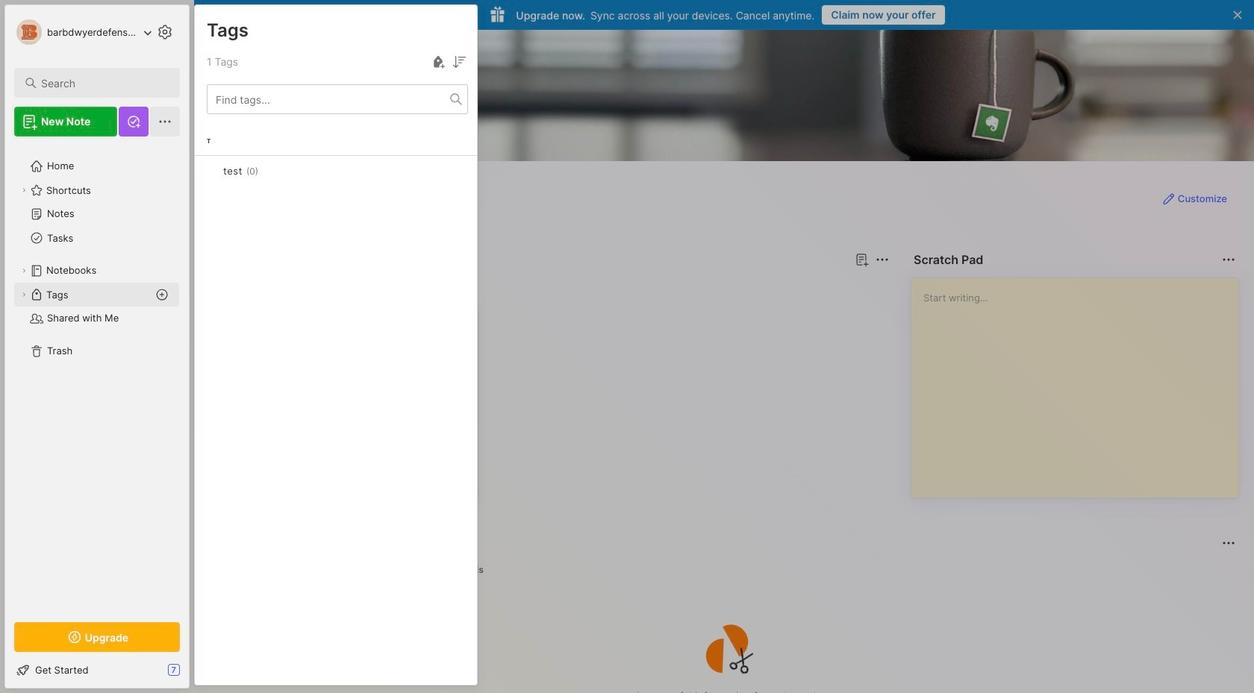 Task type: locate. For each thing, give the bounding box(es) containing it.
Tag actions field
[[259, 164, 282, 179]]

sort options image
[[450, 53, 468, 71]]

expand tags image
[[19, 291, 28, 300]]

tab
[[221, 278, 265, 296], [221, 562, 278, 580], [449, 562, 491, 580]]

Search text field
[[41, 76, 167, 90]]

tree
[[5, 146, 189, 609]]

create new tag image
[[429, 53, 447, 71]]

tab list
[[221, 562, 1234, 580]]

None search field
[[41, 74, 167, 92]]

tag actions image
[[259, 165, 282, 177]]

Find tags… text field
[[208, 89, 450, 109]]

Sort field
[[450, 53, 468, 71]]

row group
[[195, 126, 477, 207]]



Task type: vqa. For each thing, say whether or not it's contained in the screenshot.
Get
no



Task type: describe. For each thing, give the bounding box(es) containing it.
tree inside the main element
[[5, 146, 189, 609]]

none search field inside the main element
[[41, 74, 167, 92]]

main element
[[0, 0, 194, 694]]

settings image
[[156, 23, 174, 41]]

Help and Learning task checklist field
[[5, 659, 189, 683]]

click to collapse image
[[189, 666, 200, 684]]

expand notebooks image
[[19, 267, 28, 276]]

Account field
[[14, 17, 152, 47]]

Start writing… text field
[[924, 279, 1238, 486]]



